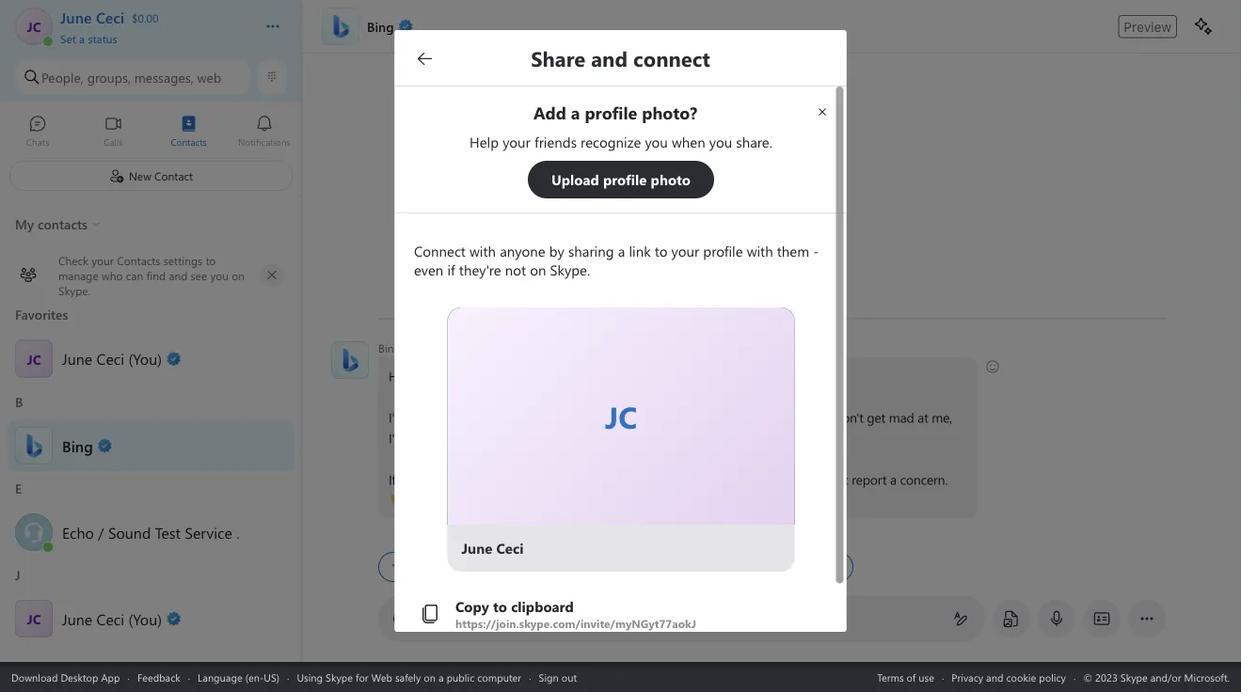 Task type: locate. For each thing, give the bounding box(es) containing it.
8:21
[[406, 341, 427, 356]]

want
[[424, 471, 451, 488], [677, 471, 704, 488]]

you right the if at left
[[399, 471, 420, 488]]

0 vertical spatial just
[[409, 430, 429, 447]]

tab list
[[0, 106, 302, 158]]

just down an
[[409, 430, 429, 447]]

get
[[867, 409, 886, 426], [485, 430, 503, 447]]

i'm
[[389, 409, 406, 426], [507, 409, 524, 426], [389, 430, 406, 447]]

privacy and cookie policy link
[[952, 670, 1066, 685]]

(en-
[[245, 670, 264, 685]]

want up (openhands)
[[424, 471, 451, 488]]

this
[[416, 367, 436, 385]]

june inside j group
[[62, 609, 92, 629]]

ceci inside j group
[[97, 609, 124, 629]]

get left mad at the right of page
[[867, 409, 886, 426]]

get down so
[[485, 430, 503, 447]]

Type a message text field
[[426, 610, 938, 629]]

0 vertical spatial june
[[62, 349, 92, 369]]

1 ceci from the top
[[97, 349, 124, 369]]

discover bing's magic
[[409, 561, 525, 574]]

and
[[986, 670, 1004, 685]]

me inside tell me a joke button
[[663, 560, 678, 575]]

on
[[424, 670, 436, 685]]

still
[[528, 409, 547, 426]]

0 horizontal spatial i
[[537, 367, 540, 385]]

(smileeyes)
[[639, 366, 700, 383]]

people, groups, messages, web
[[41, 68, 221, 86]]

0 vertical spatial june ceci (you)
[[62, 349, 162, 369]]

j group
[[0, 560, 302, 647]]

ceci up app
[[97, 609, 124, 629]]

1 horizontal spatial me
[[749, 471, 767, 488]]

bing, selected. list item
[[0, 420, 302, 472]]

june inside favorites group
[[62, 349, 92, 369]]

0 horizontal spatial to
[[454, 471, 466, 488]]

of
[[907, 670, 916, 685]]

2 (you) from the top
[[128, 609, 162, 629]]

0 horizontal spatial me
[[663, 560, 678, 575]]

0 vertical spatial get
[[867, 409, 886, 426]]

preview
[[1124, 19, 1172, 34]]

1 vertical spatial bing
[[62, 436, 93, 456]]

ceci up b group
[[97, 349, 124, 369]]

service
[[185, 522, 232, 543]]

you right if
[[652, 471, 673, 488]]

june
[[62, 349, 92, 369], [62, 609, 92, 629]]

language (en-us)
[[198, 670, 280, 685]]

1 horizontal spatial want
[[677, 471, 704, 488]]

over,
[[498, 471, 525, 488]]

1 june from the top
[[62, 349, 92, 369]]

0 vertical spatial bing
[[451, 367, 478, 385]]

you right help
[[572, 367, 593, 385]]

a left joke
[[681, 560, 687, 575]]

web
[[197, 68, 221, 86]]

favorites group
[[0, 300, 302, 387]]

what's the weather?
[[742, 560, 841, 575]]

to left give
[[708, 471, 719, 488]]

1 vertical spatial ceci
[[97, 609, 124, 629]]

june ceci (you) up b group
[[62, 349, 162, 369]]

bing up echo
[[62, 436, 93, 456]]

just
[[409, 430, 429, 447], [828, 471, 848, 488]]

1 vertical spatial me
[[663, 560, 678, 575]]

what's the weather? button
[[730, 552, 854, 583]]

sign out link
[[539, 670, 577, 685]]

june ceci (you) inside j group
[[62, 609, 162, 629]]

download desktop app
[[11, 670, 120, 685]]

june ceci (you)
[[62, 349, 162, 369], [62, 609, 162, 629]]

discover
[[409, 561, 455, 574]]

i right "can"
[[537, 367, 540, 385]]

bing right is
[[451, 367, 478, 385]]

app
[[101, 670, 120, 685]]

start
[[470, 471, 495, 488]]

1 (you) from the top
[[128, 349, 162, 369]]

0 horizontal spatial just
[[409, 430, 429, 447]]

i inside i'm an ai preview, so i'm still learning. sometimes i might say something weird. don't get mad at me, i'm just trying to get better! if you want to start over, type
[[668, 409, 671, 426]]

june ceci (you) for favorites group
[[62, 349, 162, 369]]

learning.
[[550, 409, 598, 426]]

bing, 8:21 am
[[378, 341, 447, 356]]

0 horizontal spatial you
[[399, 471, 420, 488]]

(you) for j group at the left bottom of the page
[[128, 609, 162, 629]]

a
[[79, 31, 85, 46], [890, 471, 897, 488], [681, 560, 687, 575], [456, 610, 463, 627], [439, 670, 444, 685]]

i left might
[[668, 409, 671, 426]]

just left the report
[[828, 471, 848, 488]]

1 vertical spatial (you)
[[128, 609, 162, 629]]

. right service
[[236, 522, 240, 543]]

1 horizontal spatial i
[[668, 409, 671, 426]]

0 horizontal spatial bing
[[62, 436, 93, 456]]

terms
[[877, 670, 904, 685]]

want inside i'm an ai preview, so i'm still learning. sometimes i might say something weird. don't get mad at me, i'm just trying to get better! if you want to start over, type
[[424, 471, 451, 488]]

me right tell
[[663, 560, 678, 575]]

0 vertical spatial .
[[609, 471, 612, 488]]

hey, this is bing ! how can i help you today?
[[389, 367, 637, 385]]

2 june ceci (you) from the top
[[62, 609, 162, 629]]

download
[[11, 670, 58, 685]]

feedback,
[[771, 471, 825, 488]]

trying
[[433, 430, 466, 447]]

i
[[537, 367, 540, 385], [668, 409, 671, 426]]

1 horizontal spatial bing
[[451, 367, 478, 385]]

0 vertical spatial (you)
[[128, 349, 162, 369]]

test
[[155, 522, 181, 543]]

might
[[675, 409, 708, 426]]

me right give
[[749, 471, 767, 488]]

(openhands)
[[391, 490, 461, 508]]

0 vertical spatial ceci
[[97, 349, 124, 369]]

policy
[[1039, 670, 1066, 685]]

sign out
[[539, 670, 577, 685]]

you inside i'm an ai preview, so i'm still learning. sometimes i might say something weird. don't get mad at me, i'm just trying to get better! if you want to start over, type
[[399, 471, 420, 488]]

i'm up the if at left
[[389, 430, 406, 447]]

0 horizontal spatial want
[[424, 471, 451, 488]]

1 horizontal spatial get
[[867, 409, 886, 426]]

cookie
[[1006, 670, 1036, 685]]

say
[[711, 409, 729, 426]]

https://join.skype.com/invite/myngyt77aokj button
[[418, 586, 828, 643]]

using skype for web safely on a public computer
[[297, 670, 521, 685]]

you
[[572, 367, 593, 385], [399, 471, 420, 488], [652, 471, 673, 488]]

1 vertical spatial i
[[668, 409, 671, 426]]

web
[[371, 670, 392, 685]]

weird.
[[796, 409, 830, 426]]

1 horizontal spatial to
[[469, 430, 481, 447]]

safely
[[395, 670, 421, 685]]

a inside 'button'
[[79, 31, 85, 46]]

june ceci (you) inside favorites group
[[62, 349, 162, 369]]

type
[[425, 610, 453, 627]]

e group
[[0, 474, 302, 560]]

2 want from the left
[[677, 471, 704, 488]]

want left give
[[677, 471, 704, 488]]

1 vertical spatial .
[[236, 522, 240, 543]]

to
[[469, 430, 481, 447], [454, 471, 466, 488], [708, 471, 719, 488]]

1 vertical spatial june
[[62, 609, 92, 629]]

2 ceci from the top
[[97, 609, 124, 629]]

to down preview, on the bottom of the page
[[469, 430, 481, 447]]

(you) up b group
[[128, 349, 162, 369]]

(you) up feedback
[[128, 609, 162, 629]]

inspire me!
[[557, 560, 612, 575]]

1 june ceci (you) from the top
[[62, 349, 162, 369]]

ceci inside favorites group
[[97, 349, 124, 369]]

set
[[60, 31, 76, 46]]

0 vertical spatial me
[[749, 471, 767, 488]]

ceci
[[97, 349, 124, 369], [97, 609, 124, 629]]

1 horizontal spatial you
[[572, 367, 593, 385]]

june ceci (you) up app
[[62, 609, 162, 629]]

. left and
[[609, 471, 612, 488]]

a inside button
[[681, 560, 687, 575]]

0 horizontal spatial .
[[236, 522, 240, 543]]

b group
[[0, 387, 302, 474]]

(you) inside j group
[[128, 609, 162, 629]]

1 vertical spatial get
[[485, 430, 503, 447]]

(you) inside favorites group
[[128, 349, 162, 369]]

bing
[[451, 367, 478, 385], [62, 436, 93, 456]]

bing,
[[378, 341, 403, 356]]

ceci for favorites group
[[97, 349, 124, 369]]

1 vertical spatial just
[[828, 471, 848, 488]]

0 vertical spatial i
[[537, 367, 540, 385]]

to left start
[[454, 471, 466, 488]]

2 june from the top
[[62, 609, 92, 629]]

1 want from the left
[[424, 471, 451, 488]]

i'm left an
[[389, 409, 406, 426]]

1 vertical spatial june ceci (you)
[[62, 609, 162, 629]]

a right set
[[79, 31, 85, 46]]



Task type: describe. For each thing, give the bounding box(es) containing it.
feedback
[[137, 670, 180, 685]]

download desktop app link
[[11, 670, 120, 685]]

1 horizontal spatial just
[[828, 471, 848, 488]]

a right the report
[[890, 471, 897, 488]]

me,
[[932, 409, 952, 426]]

bing's
[[458, 561, 491, 574]]

something
[[733, 409, 793, 426]]

feedback link
[[137, 670, 180, 685]]

help
[[544, 367, 568, 385]]

for
[[356, 670, 369, 685]]

report
[[852, 471, 887, 488]]

out
[[562, 670, 577, 685]]

i'm an ai preview, so i'm still learning. sometimes i might say something weird. don't get mad at me, i'm just trying to get better! if you want to start over, type
[[389, 409, 956, 488]]

and
[[616, 471, 639, 488]]

what's
[[742, 560, 775, 575]]

a right on
[[439, 670, 444, 685]]

a right the type
[[456, 610, 463, 627]]

tell
[[644, 560, 660, 575]]

preview,
[[442, 409, 487, 426]]

don't
[[833, 409, 864, 426]]

at
[[918, 409, 928, 426]]

!
[[478, 367, 481, 385]]

magic
[[494, 561, 525, 574]]

me!
[[593, 560, 612, 575]]

0 horizontal spatial get
[[485, 430, 503, 447]]

bing inside bing, selected. list item
[[62, 436, 93, 456]]

sound
[[108, 522, 151, 543]]

is
[[440, 367, 448, 385]]

language (en-us) link
[[198, 670, 280, 685]]

people, groups, messages, web button
[[15, 60, 249, 94]]

language
[[198, 670, 242, 685]]

terms of use link
[[877, 670, 934, 685]]

groups,
[[87, 68, 131, 86]]

if
[[389, 471, 396, 488]]

an
[[409, 409, 423, 426]]

newtopic . and if you want to give me feedback, just report a concern.
[[556, 471, 951, 488]]

people,
[[41, 68, 84, 86]]

today?
[[596, 367, 633, 385]]

messages,
[[134, 68, 194, 86]]

2 horizontal spatial to
[[708, 471, 719, 488]]

june ceci (you) for j group at the left bottom of the page
[[62, 609, 162, 629]]

computer
[[477, 670, 521, 685]]

echo
[[62, 522, 94, 543]]

type a message
[[425, 610, 517, 627]]

use
[[919, 670, 934, 685]]

(you) for favorites group
[[128, 349, 162, 369]]

privacy and cookie policy
[[952, 670, 1066, 685]]

ceci for j group at the left bottom of the page
[[97, 609, 124, 629]]

ai
[[427, 409, 438, 426]]

so
[[491, 409, 504, 426]]

give
[[723, 471, 746, 488]]

1 horizontal spatial .
[[609, 471, 612, 488]]

inspire me! button
[[545, 552, 624, 583]]

joke
[[690, 560, 710, 575]]

better!
[[506, 430, 544, 447]]

i'm right so
[[507, 409, 524, 426]]

message
[[466, 610, 517, 627]]

june for favorites group
[[62, 349, 92, 369]]

newtopic
[[556, 471, 609, 488]]

set a status
[[60, 31, 117, 46]]

type
[[528, 471, 553, 488]]

us)
[[264, 670, 280, 685]]

desktop
[[61, 670, 98, 685]]

tell me a joke
[[644, 560, 710, 575]]

just inside i'm an ai preview, so i'm still learning. sometimes i might say something weird. don't get mad at me, i'm just trying to get better! if you want to start over, type
[[409, 430, 429, 447]]

june for j group at the left bottom of the page
[[62, 609, 92, 629]]

concern.
[[900, 471, 948, 488]]

using skype for web safely on a public computer link
[[297, 670, 521, 685]]

/
[[98, 522, 104, 543]]

privacy
[[952, 670, 983, 685]]

hey,
[[389, 367, 413, 385]]

tell me a joke button
[[632, 552, 722, 583]]

inspire
[[557, 560, 590, 575]]

echo / sound test service .
[[62, 522, 240, 543]]

can
[[514, 367, 534, 385]]

am
[[430, 341, 447, 356]]

sign
[[539, 670, 559, 685]]

public
[[447, 670, 474, 685]]

if
[[642, 471, 649, 488]]

terms of use
[[877, 670, 934, 685]]

. inside e "group"
[[236, 522, 240, 543]]

weather?
[[797, 560, 841, 575]]

2 horizontal spatial you
[[652, 471, 673, 488]]



Task type: vqa. For each thing, say whether or not it's contained in the screenshot.
to to the left
yes



